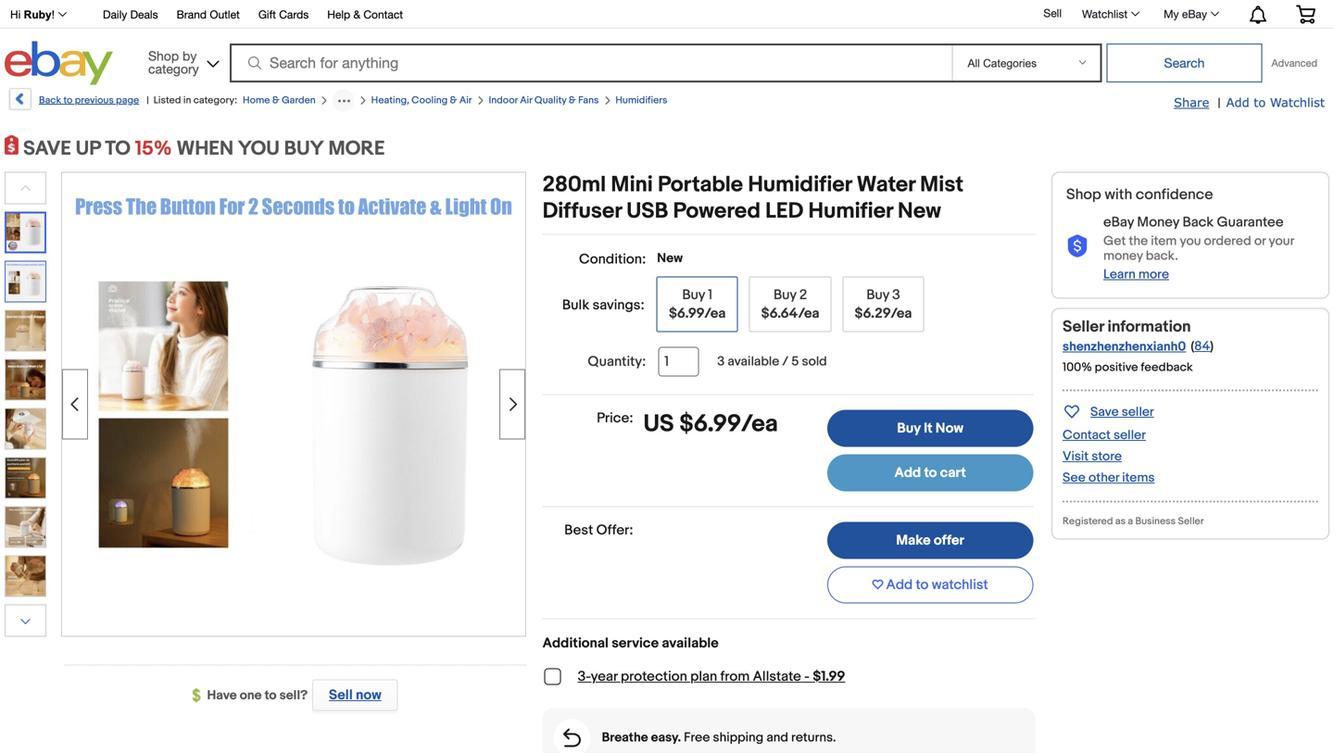 Task type: describe. For each thing, give the bounding box(es) containing it.
seller for contact
[[1114, 428, 1146, 443]]

portable
[[658, 172, 743, 198]]

us $6.99/ea main content
[[543, 172, 1036, 753]]

Search for anything text field
[[233, 45, 948, 81]]

ruby
[[24, 8, 52, 21]]

us $6.99/ea
[[644, 410, 778, 439]]

and
[[767, 730, 789, 746]]

100%
[[1063, 360, 1092, 375]]

offer:
[[596, 522, 633, 539]]

more
[[1139, 267, 1170, 283]]

your
[[1269, 234, 1294, 249]]

savings:
[[593, 297, 645, 314]]

my ebay link
[[1154, 3, 1228, 25]]

money
[[1104, 248, 1143, 264]]

shop by category banner
[[0, 0, 1330, 90]]

(
[[1191, 339, 1195, 354]]

seller information shenzhenzhenxianh0 ( 84 ) 100% positive feedback
[[1063, 317, 1214, 375]]

1 vertical spatial $6.99/ea
[[680, 410, 778, 439]]

shipping
[[713, 730, 764, 746]]

free
[[684, 730, 710, 746]]

buy 1 $6.99/ea
[[669, 287, 726, 322]]

picture 6 of 12 image
[[6, 458, 45, 498]]

additional
[[543, 635, 609, 652]]

picture 5 of 12 image
[[6, 409, 45, 449]]

back.
[[1146, 248, 1179, 264]]

save up to 15% when you buy more
[[23, 137, 385, 161]]

ebay money back guarantee get the item you ordered or your money back. learn more
[[1104, 214, 1294, 283]]

see
[[1063, 470, 1086, 486]]

0 horizontal spatial |
[[147, 95, 149, 107]]

shenzhenzhenxianh0
[[1063, 339, 1186, 355]]

easy.
[[651, 730, 681, 746]]

share button
[[1174, 95, 1210, 111]]

dollar sign image
[[192, 689, 207, 704]]

back to previous page link
[[7, 88, 139, 117]]

visit store link
[[1063, 449, 1122, 465]]

outlet
[[210, 8, 240, 21]]

as
[[1116, 516, 1126, 528]]

save seller
[[1091, 404, 1154, 420]]

Quantity: text field
[[658, 347, 699, 377]]

brand outlet link
[[177, 5, 240, 25]]

picture 1 of 12 image
[[6, 214, 44, 252]]

breathe easy. free shipping and returns.
[[602, 730, 836, 746]]

up
[[76, 137, 101, 161]]

watchlist link
[[1072, 3, 1148, 25]]

guarantee
[[1217, 214, 1284, 231]]

none submit inside shop by category banner
[[1107, 44, 1263, 82]]

best offer:
[[565, 522, 633, 539]]

sell for sell
[[1044, 7, 1062, 20]]

allstate
[[753, 669, 801, 685]]

home & garden
[[243, 95, 316, 107]]

84 link
[[1195, 339, 1211, 354]]

0 vertical spatial back
[[39, 95, 61, 107]]

add to watchlist button
[[827, 567, 1034, 604]]

& right home
[[272, 95, 280, 107]]

help & contact link
[[327, 5, 403, 25]]

account navigation
[[0, 0, 1330, 29]]

contact inside account navigation
[[364, 8, 403, 21]]

mini
[[611, 172, 653, 198]]

with details__icon image for ebay money back guarantee
[[1067, 235, 1089, 258]]

daily deals
[[103, 8, 158, 21]]

brand outlet
[[177, 8, 240, 21]]

brand
[[177, 8, 207, 21]]

diffuser
[[543, 198, 622, 225]]

business
[[1136, 516, 1176, 528]]

item
[[1151, 234, 1177, 249]]

watchlist inside account navigation
[[1082, 7, 1128, 20]]

84
[[1195, 339, 1211, 354]]

picture 7 of 12 image
[[6, 507, 45, 547]]

water
[[857, 172, 916, 198]]

& inside account navigation
[[354, 8, 361, 21]]

back to previous page
[[39, 95, 139, 107]]

your shopping cart image
[[1296, 5, 1317, 23]]

category
[[148, 61, 199, 76]]

heating, cooling & air
[[371, 95, 472, 107]]

to for previous
[[63, 95, 73, 107]]

buy for buy 1
[[682, 287, 705, 304]]

learn
[[1104, 267, 1136, 283]]

cooling
[[412, 95, 448, 107]]

gift
[[258, 8, 276, 21]]

-
[[805, 669, 810, 685]]

3 available / 5 sold
[[718, 354, 827, 370]]

& right the cooling
[[450, 95, 457, 107]]

shop by category
[[148, 48, 199, 76]]

a
[[1128, 516, 1133, 528]]

garden
[[282, 95, 316, 107]]

shop for shop by category
[[148, 48, 179, 63]]

to for cart
[[924, 465, 937, 481]]

to
[[105, 137, 131, 161]]

3 inside buy 3 $6.29/ea
[[893, 287, 900, 304]]

returns.
[[791, 730, 836, 746]]

previous
[[75, 95, 114, 107]]

!
[[52, 8, 55, 21]]

plan
[[691, 669, 717, 685]]

picture 3 of 12 image
[[6, 311, 45, 351]]

contact seller visit store see other items
[[1063, 428, 1155, 486]]

/
[[783, 354, 789, 370]]

other
[[1089, 470, 1120, 486]]

listed
[[154, 95, 181, 107]]

money
[[1137, 214, 1180, 231]]

humifier
[[809, 198, 893, 225]]

sell for sell now
[[329, 687, 353, 704]]

confidence
[[1136, 186, 1214, 204]]

have one to sell?
[[207, 688, 308, 704]]

shop for shop with confidence
[[1067, 186, 1102, 204]]

watchlist
[[932, 577, 989, 594]]

humidifiers
[[616, 95, 668, 107]]

seller for save
[[1122, 404, 1154, 420]]



Task type: locate. For each thing, give the bounding box(es) containing it.
$6.99/ea right us
[[680, 410, 778, 439]]

shenzhenzhenxianh0 link
[[1063, 339, 1186, 355]]

air right indoor
[[520, 95, 532, 107]]

make offer
[[896, 532, 965, 549]]

heating,
[[371, 95, 409, 107]]

seller inside contact seller visit store see other items
[[1114, 428, 1146, 443]]

contact
[[364, 8, 403, 21], [1063, 428, 1111, 443]]

0 horizontal spatial ebay
[[1104, 214, 1134, 231]]

| left listed
[[147, 95, 149, 107]]

$6.99/ea down 1
[[669, 305, 726, 322]]

to for watchlist
[[916, 577, 929, 594]]

contact right help
[[364, 8, 403, 21]]

1 vertical spatial back
[[1183, 214, 1214, 231]]

home
[[243, 95, 270, 107]]

to right "one" at the bottom left
[[265, 688, 277, 704]]

buy for buy 3
[[867, 287, 890, 304]]

save seller button
[[1063, 401, 1154, 422]]

to down advanced link
[[1254, 95, 1266, 109]]

0 vertical spatial $6.99/ea
[[669, 305, 726, 322]]

add to watchlist link
[[1227, 95, 1325, 111]]

1 vertical spatial new
[[657, 251, 683, 266]]

back
[[39, 95, 61, 107], [1183, 214, 1214, 231]]

0 vertical spatial new
[[898, 198, 941, 225]]

1 vertical spatial contact
[[1063, 428, 1111, 443]]

buy left "it"
[[897, 420, 921, 437]]

offer
[[934, 532, 965, 549]]

shop inside shop by category
[[148, 48, 179, 63]]

with details__icon image for breathe easy.
[[564, 729, 581, 747]]

0 horizontal spatial 3
[[718, 354, 725, 370]]

new down usb at the top of page
[[657, 251, 683, 266]]

led
[[766, 198, 804, 225]]

2
[[800, 287, 807, 304]]

my
[[1164, 7, 1179, 20]]

ebay inside account navigation
[[1182, 7, 1208, 20]]

hi ruby !
[[10, 8, 55, 21]]

best
[[565, 522, 593, 539]]

3-
[[578, 669, 591, 685]]

buy 3 $6.29/ea
[[855, 287, 912, 322]]

gift cards
[[258, 8, 309, 21]]

get
[[1104, 234, 1126, 249]]

visit
[[1063, 449, 1089, 465]]

0 horizontal spatial watchlist
[[1082, 7, 1128, 20]]

| right share button
[[1218, 95, 1221, 111]]

| listed in category:
[[147, 95, 237, 107]]

3 right quantity: text box
[[718, 354, 725, 370]]

share | add to watchlist
[[1174, 95, 1325, 111]]

one
[[240, 688, 262, 704]]

back left "previous" on the left top of the page
[[39, 95, 61, 107]]

to left "previous" on the left top of the page
[[63, 95, 73, 107]]

make
[[896, 532, 931, 549]]

seller inside the seller information shenzhenzhenxianh0 ( 84 ) 100% positive feedback
[[1063, 317, 1104, 337]]

2 vertical spatial add
[[886, 577, 913, 594]]

0 vertical spatial seller
[[1122, 404, 1154, 420]]

sell left now
[[329, 687, 353, 704]]

to inside "add to cart" link
[[924, 465, 937, 481]]

page
[[116, 95, 139, 107]]

indoor
[[489, 95, 518, 107]]

more
[[329, 137, 385, 161]]

new right humifier
[[898, 198, 941, 225]]

1 horizontal spatial back
[[1183, 214, 1214, 231]]

advanced link
[[1263, 44, 1327, 82]]

buy inside buy 2 $6.64/ea
[[774, 287, 797, 304]]

0 horizontal spatial with details__icon image
[[564, 729, 581, 747]]

save
[[23, 137, 71, 161]]

1 air from the left
[[460, 95, 472, 107]]

seller right business
[[1178, 516, 1204, 528]]

1 horizontal spatial available
[[728, 354, 780, 370]]

contact up visit store link
[[1063, 428, 1111, 443]]

store
[[1092, 449, 1122, 465]]

buy left 2
[[774, 287, 797, 304]]

sell
[[1044, 7, 1062, 20], [329, 687, 353, 704]]

15%
[[135, 137, 172, 161]]

1 horizontal spatial with details__icon image
[[1067, 235, 1089, 258]]

hi
[[10, 8, 21, 21]]

it
[[924, 420, 933, 437]]

0 vertical spatial with details__icon image
[[1067, 235, 1089, 258]]

1 vertical spatial seller
[[1114, 428, 1146, 443]]

$6.29/ea
[[855, 305, 912, 322]]

to left watchlist
[[916, 577, 929, 594]]

add inside add to watchlist button
[[886, 577, 913, 594]]

280ml mini portable humidifier water mist diffuser usb powered led humifier new - picture 2 of 12 image
[[62, 171, 525, 634]]

ebay up get
[[1104, 214, 1134, 231]]

home & garden link
[[243, 95, 316, 107]]

indoor air quality & fans link
[[489, 95, 599, 107]]

0 horizontal spatial new
[[657, 251, 683, 266]]

see other items link
[[1063, 470, 1155, 486]]

1 horizontal spatial |
[[1218, 95, 1221, 111]]

sell left watchlist link
[[1044, 7, 1062, 20]]

add inside "add to cart" link
[[895, 465, 921, 481]]

3
[[893, 287, 900, 304], [718, 354, 725, 370]]

|
[[147, 95, 149, 107], [1218, 95, 1221, 111]]

1 vertical spatial watchlist
[[1270, 95, 1325, 109]]

bulk savings:
[[562, 297, 645, 314]]

available up plan on the right of page
[[662, 635, 719, 652]]

add down make
[[886, 577, 913, 594]]

additional service available
[[543, 635, 719, 652]]

1 vertical spatial with details__icon image
[[564, 729, 581, 747]]

seller inside button
[[1122, 404, 1154, 420]]

learn more link
[[1104, 267, 1170, 283]]

0 horizontal spatial contact
[[364, 8, 403, 21]]

1 vertical spatial add
[[895, 465, 921, 481]]

daily deals link
[[103, 5, 158, 25]]

seller right save
[[1122, 404, 1154, 420]]

in
[[183, 95, 191, 107]]

1 vertical spatial sell
[[329, 687, 353, 704]]

add to cart
[[895, 465, 966, 481]]

picture 4 of 12 image
[[6, 360, 45, 400]]

0 vertical spatial seller
[[1063, 317, 1104, 337]]

1 horizontal spatial new
[[898, 198, 941, 225]]

5
[[792, 354, 799, 370]]

have
[[207, 688, 237, 704]]

watchlist right sell link
[[1082, 7, 1128, 20]]

with
[[1105, 186, 1133, 204]]

0 vertical spatial ebay
[[1182, 7, 1208, 20]]

add
[[1227, 95, 1250, 109], [895, 465, 921, 481], [886, 577, 913, 594]]

)
[[1211, 339, 1214, 354]]

quantity:
[[588, 354, 646, 370]]

seller up 100%
[[1063, 317, 1104, 337]]

buy left 1
[[682, 287, 705, 304]]

0 horizontal spatial sell
[[329, 687, 353, 704]]

make offer link
[[827, 522, 1034, 559]]

year
[[591, 669, 618, 685]]

1 horizontal spatial contact
[[1063, 428, 1111, 443]]

1 vertical spatial ebay
[[1104, 214, 1134, 231]]

quality
[[535, 95, 567, 107]]

add left the cart
[[895, 465, 921, 481]]

0 vertical spatial add
[[1227, 95, 1250, 109]]

new inside 280ml mini portable humidifier water mist diffuser usb powered led humifier new
[[898, 198, 941, 225]]

add right share
[[1227, 95, 1250, 109]]

1 horizontal spatial seller
[[1178, 516, 1204, 528]]

to left the cart
[[924, 465, 937, 481]]

contact inside contact seller visit store see other items
[[1063, 428, 1111, 443]]

| inside the share | add to watchlist
[[1218, 95, 1221, 111]]

0 vertical spatial shop
[[148, 48, 179, 63]]

ebay right the my
[[1182, 7, 1208, 20]]

shop left the with
[[1067, 186, 1102, 204]]

watchlist inside the share | add to watchlist
[[1270, 95, 1325, 109]]

watchlist down advanced
[[1270, 95, 1325, 109]]

available
[[728, 354, 780, 370], [662, 635, 719, 652]]

gift cards link
[[258, 5, 309, 25]]

buy inside buy 1 $6.99/ea
[[682, 287, 705, 304]]

0 horizontal spatial back
[[39, 95, 61, 107]]

condition:
[[579, 251, 646, 268]]

buy 2 $6.64/ea
[[761, 287, 820, 322]]

1 horizontal spatial shop
[[1067, 186, 1102, 204]]

1 horizontal spatial sell
[[1044, 7, 1062, 20]]

air
[[460, 95, 472, 107], [520, 95, 532, 107]]

buy for buy 2
[[774, 287, 797, 304]]

you
[[238, 137, 280, 161]]

air right the cooling
[[460, 95, 472, 107]]

sell now
[[329, 687, 382, 704]]

1 horizontal spatial 3
[[893, 287, 900, 304]]

1 vertical spatial seller
[[1178, 516, 1204, 528]]

0 horizontal spatial available
[[662, 635, 719, 652]]

0 horizontal spatial seller
[[1063, 317, 1104, 337]]

help & contact
[[327, 8, 403, 21]]

0 vertical spatial contact
[[364, 8, 403, 21]]

0 horizontal spatial shop
[[148, 48, 179, 63]]

category:
[[193, 95, 237, 107]]

sell link
[[1036, 7, 1070, 20]]

add for add to cart
[[895, 465, 921, 481]]

to inside the share | add to watchlist
[[1254, 95, 1266, 109]]

back up you
[[1183, 214, 1214, 231]]

& left fans
[[569, 95, 576, 107]]

to
[[63, 95, 73, 107], [1254, 95, 1266, 109], [924, 465, 937, 481], [916, 577, 929, 594], [265, 688, 277, 704]]

0 horizontal spatial air
[[460, 95, 472, 107]]

& right help
[[354, 8, 361, 21]]

1 horizontal spatial ebay
[[1182, 7, 1208, 20]]

with details__icon image inside us $6.99/ea main content
[[564, 729, 581, 747]]

1 horizontal spatial watchlist
[[1270, 95, 1325, 109]]

sell inside account navigation
[[1044, 7, 1062, 20]]

share
[[1174, 95, 1210, 109]]

from
[[721, 669, 750, 685]]

shop left by
[[148, 48, 179, 63]]

buy inside buy 3 $6.29/ea
[[867, 287, 890, 304]]

heating, cooling & air link
[[371, 95, 472, 107]]

None submit
[[1107, 44, 1263, 82]]

3-year protection plan from allstate - $1.99
[[578, 669, 846, 685]]

1 vertical spatial available
[[662, 635, 719, 652]]

picture 2 of 12 image
[[6, 262, 45, 302]]

information
[[1108, 317, 1191, 337]]

1 horizontal spatial air
[[520, 95, 532, 107]]

to inside add to watchlist button
[[916, 577, 929, 594]]

seller down save seller
[[1114, 428, 1146, 443]]

the
[[1129, 234, 1148, 249]]

with details__icon image left breathe
[[564, 729, 581, 747]]

available left "/"
[[728, 354, 780, 370]]

mist
[[920, 172, 964, 198]]

1 vertical spatial 3
[[718, 354, 725, 370]]

positive
[[1095, 360, 1139, 375]]

0 vertical spatial available
[[728, 354, 780, 370]]

breathe
[[602, 730, 648, 746]]

shop
[[148, 48, 179, 63], [1067, 186, 1102, 204]]

buy up $6.29/ea
[[867, 287, 890, 304]]

back inside ebay money back guarantee get the item you ordered or your money back. learn more
[[1183, 214, 1214, 231]]

add inside the share | add to watchlist
[[1227, 95, 1250, 109]]

to inside back to previous page link
[[63, 95, 73, 107]]

3 up $6.29/ea
[[893, 287, 900, 304]]

1 vertical spatial shop
[[1067, 186, 1102, 204]]

0 vertical spatial sell
[[1044, 7, 1062, 20]]

2 air from the left
[[520, 95, 532, 107]]

with details__icon image
[[1067, 235, 1089, 258], [564, 729, 581, 747]]

us
[[644, 410, 674, 439]]

with details__icon image left get
[[1067, 235, 1089, 258]]

ebay inside ebay money back guarantee get the item you ordered or your money back. learn more
[[1104, 214, 1134, 231]]

add for add to watchlist
[[886, 577, 913, 594]]

0 vertical spatial 3
[[893, 287, 900, 304]]

watchlist
[[1082, 7, 1128, 20], [1270, 95, 1325, 109]]

advanced
[[1272, 57, 1318, 69]]

picture 8 of 12 image
[[6, 557, 45, 596]]

0 vertical spatial watchlist
[[1082, 7, 1128, 20]]



Task type: vqa. For each thing, say whether or not it's contained in the screenshot.
the top 'AVAILABLE'
yes



